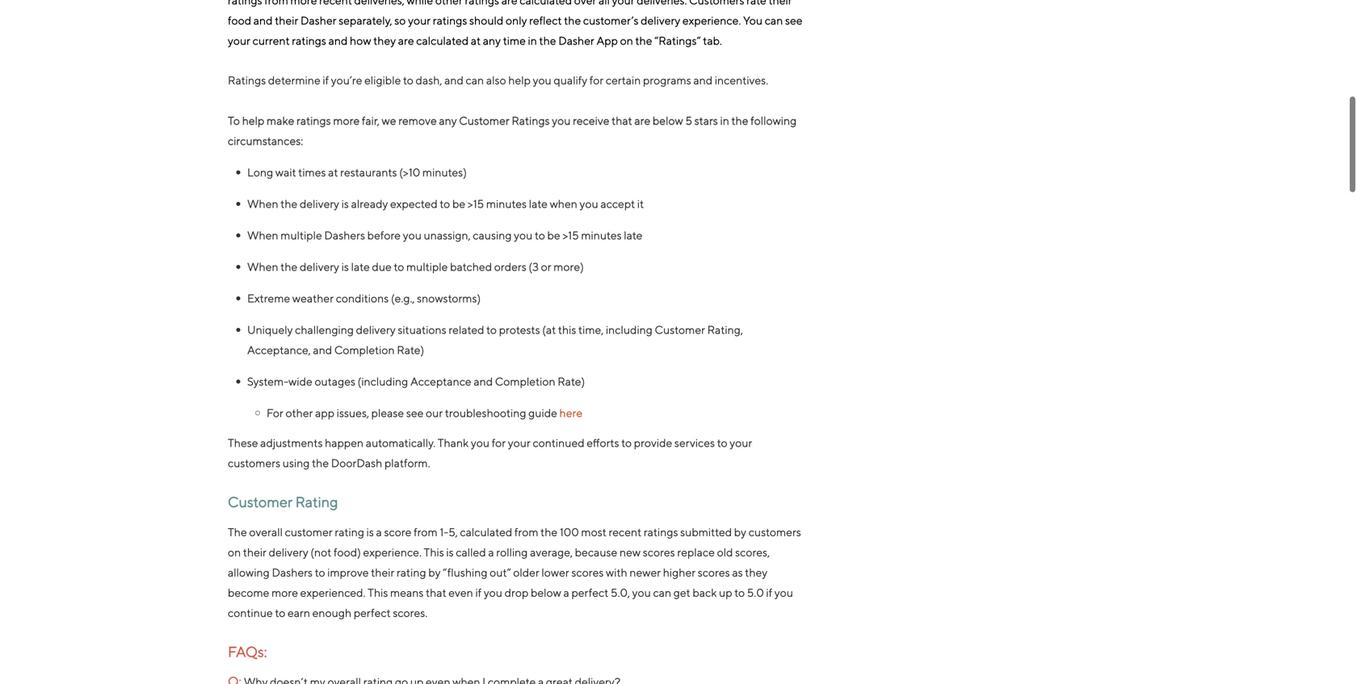 Task type: locate. For each thing, give the bounding box(es) containing it.
1 horizontal spatial be
[[547, 228, 561, 242]]

troubleshooting
[[445, 406, 526, 420]]

average,
[[530, 546, 573, 559]]

to right expected
[[440, 197, 450, 210]]

5
[[686, 114, 692, 127]]

to right due
[[394, 260, 404, 273]]

2 vertical spatial when
[[247, 260, 278, 273]]

0 horizontal spatial customers
[[228, 456, 280, 470]]

>15
[[468, 197, 484, 210], [563, 228, 579, 242]]

0 vertical spatial by
[[734, 525, 747, 539]]

completion inside uniquely challenging delivery situations related to protests (at this time, including customer rating, acceptance, and completion rate)
[[334, 343, 395, 357]]

a right "called"
[[488, 546, 494, 559]]

you right when at the top left of page
[[580, 197, 599, 210]]

minutes
[[486, 197, 527, 210], [581, 228, 622, 242]]

back
[[693, 586, 717, 599]]

2 when from the top
[[247, 228, 278, 242]]

if right "5.0"
[[766, 586, 773, 599]]

0 vertical spatial help
[[508, 73, 531, 87]]

1 vertical spatial a
[[488, 546, 494, 559]]

this down 1-
[[424, 546, 444, 559]]

if right even
[[475, 586, 482, 599]]

0 vertical spatial can
[[466, 73, 484, 87]]

ratings
[[228, 73, 266, 87], [512, 114, 550, 127]]

to inside uniquely challenging delivery situations related to protests (at this time, including customer rating, acceptance, and completion rate)
[[487, 323, 497, 336]]

continued
[[533, 436, 585, 449]]

1 horizontal spatial customers
[[749, 525, 801, 539]]

the
[[732, 114, 749, 127], [281, 197, 298, 210], [281, 260, 298, 273], [312, 456, 329, 470], [541, 525, 558, 539]]

0 vertical spatial multiple
[[281, 228, 322, 242]]

more inside to help make ratings more fair, we remove any customer ratings you receive that are below 5 stars in the following circumstances:
[[333, 114, 360, 127]]

0 horizontal spatial perfect
[[354, 606, 391, 620]]

1 horizontal spatial below
[[653, 114, 683, 127]]

more up earn
[[272, 586, 298, 599]]

0 horizontal spatial rating
[[335, 525, 364, 539]]

1 vertical spatial multiple
[[406, 260, 448, 273]]

scores,
[[735, 546, 770, 559]]

1 horizontal spatial can
[[653, 586, 672, 599]]

0 horizontal spatial rate)
[[397, 343, 424, 357]]

most
[[581, 525, 607, 539]]

because
[[575, 546, 618, 559]]

certain
[[606, 73, 641, 87]]

1 when from the top
[[247, 197, 278, 210]]

snowstorms)
[[417, 292, 481, 305]]

from
[[414, 525, 438, 539], [515, 525, 539, 539]]

>15 up causing
[[468, 197, 484, 210]]

perfect left the 'scores.'
[[354, 606, 391, 620]]

below left 5
[[653, 114, 683, 127]]

delivery for related
[[356, 323, 396, 336]]

scores
[[643, 546, 675, 559], [572, 566, 604, 579], [698, 566, 730, 579]]

delivery down extreme weather conditions (e.g., snowstorms)
[[356, 323, 396, 336]]

your right services
[[730, 436, 752, 449]]

wait
[[275, 165, 296, 179]]

scores up back
[[698, 566, 730, 579]]

be up or
[[547, 228, 561, 242]]

late left due
[[351, 260, 370, 273]]

determine
[[268, 73, 321, 87]]

services
[[675, 436, 715, 449]]

0 vertical spatial dashers
[[324, 228, 365, 242]]

dash,
[[416, 73, 442, 87]]

1 vertical spatial dashers
[[272, 566, 313, 579]]

their down experience.
[[371, 566, 395, 579]]

wide
[[289, 375, 313, 388]]

from left 1-
[[414, 525, 438, 539]]

delivery down times
[[300, 197, 339, 210]]

customer right any
[[459, 114, 510, 127]]

0 horizontal spatial multiple
[[281, 228, 322, 242]]

that left are
[[612, 114, 632, 127]]

0 vertical spatial perfect
[[572, 586, 609, 599]]

platform.
[[385, 456, 430, 470]]

rating up food)
[[335, 525, 364, 539]]

dashers down (not
[[272, 566, 313, 579]]

can left get
[[653, 586, 672, 599]]

to right services
[[717, 436, 728, 449]]

ratings
[[297, 114, 331, 127], [644, 525, 678, 539]]

0 vertical spatial their
[[243, 546, 267, 559]]

0 horizontal spatial for
[[492, 436, 506, 449]]

1 horizontal spatial more
[[333, 114, 360, 127]]

a down lower
[[564, 586, 570, 599]]

this
[[558, 323, 576, 336]]

adjustments
[[260, 436, 323, 449]]

3 when from the top
[[247, 260, 278, 273]]

1 vertical spatial ratings
[[512, 114, 550, 127]]

0 vertical spatial completion
[[334, 343, 395, 357]]

delivery up weather
[[300, 260, 339, 273]]

you inside to help make ratings more fair, we remove any customer ratings you receive that are below 5 stars in the following circumstances:
[[552, 114, 571, 127]]

0 vertical spatial ratings
[[297, 114, 331, 127]]

1 vertical spatial ratings
[[644, 525, 678, 539]]

for right qualify
[[590, 73, 604, 87]]

be up unassign,
[[452, 197, 466, 210]]

1 horizontal spatial by
[[734, 525, 747, 539]]

help
[[508, 73, 531, 87], [242, 114, 265, 127]]

that
[[612, 114, 632, 127], [426, 586, 447, 599]]

programs
[[643, 73, 691, 87]]

help right also
[[508, 73, 531, 87]]

0 horizontal spatial their
[[243, 546, 267, 559]]

late down it at the top left of page
[[624, 228, 643, 242]]

2 your from the left
[[730, 436, 752, 449]]

multiple down times
[[281, 228, 322, 242]]

to right the efforts
[[622, 436, 632, 449]]

below down lower
[[531, 586, 561, 599]]

2 horizontal spatial scores
[[698, 566, 730, 579]]

ratings down ratings determine if you're eligible to dash, and can also help you qualify for certain programs and incentives.
[[512, 114, 550, 127]]

customer left rating,
[[655, 323, 705, 336]]

a left score
[[376, 525, 382, 539]]

1 horizontal spatial late
[[529, 197, 548, 210]]

these adjustments happen automatically. thank you for your continued efforts to provide services to your customers using the doordash platform.
[[228, 436, 752, 470]]

customers down these
[[228, 456, 280, 470]]

1 horizontal spatial for
[[590, 73, 604, 87]]

system-wide outages (including acceptance and completion rate)
[[247, 375, 585, 388]]

rating,
[[707, 323, 743, 336]]

be
[[452, 197, 466, 210], [547, 228, 561, 242]]

dashers
[[324, 228, 365, 242], [272, 566, 313, 579]]

delivery inside uniquely challenging delivery situations related to protests (at this time, including customer rating, acceptance, and completion rate)
[[356, 323, 396, 336]]

you inside these adjustments happen automatically. thank you for your continued efforts to provide services to your customers using the doordash platform.
[[471, 436, 490, 449]]

0 vertical spatial below
[[653, 114, 683, 127]]

1 vertical spatial rate)
[[558, 375, 585, 388]]

their right on
[[243, 546, 267, 559]]

0 horizontal spatial late
[[351, 260, 370, 273]]

provide
[[634, 436, 673, 449]]

recent
[[609, 525, 642, 539]]

including
[[606, 323, 653, 336]]

0 horizontal spatial scores
[[572, 566, 604, 579]]

0 vertical spatial be
[[452, 197, 466, 210]]

due
[[372, 260, 392, 273]]

scores down because
[[572, 566, 604, 579]]

the right using
[[312, 456, 329, 470]]

completion
[[334, 343, 395, 357], [495, 375, 556, 388]]

2 vertical spatial customer
[[228, 493, 293, 510]]

if left you're
[[323, 73, 329, 87]]

1 vertical spatial this
[[368, 586, 388, 599]]

acceptance,
[[247, 343, 311, 357]]

this
[[424, 546, 444, 559], [368, 586, 388, 599]]

qualify
[[554, 73, 588, 87]]

rate) inside uniquely challenging delivery situations related to protests (at this time, including customer rating, acceptance, and completion rate)
[[397, 343, 424, 357]]

5.0,
[[611, 586, 630, 599]]

0 horizontal spatial completion
[[334, 343, 395, 357]]

minutes down accept
[[581, 228, 622, 242]]

more
[[333, 114, 360, 127], [272, 586, 298, 599]]

1 horizontal spatial a
[[488, 546, 494, 559]]

for
[[590, 73, 604, 87], [492, 436, 506, 449]]

perfect
[[572, 586, 609, 599], [354, 606, 391, 620]]

2 from from the left
[[515, 525, 539, 539]]

old
[[717, 546, 733, 559]]

below inside the overall customer rating is a score from 1-5, calculated from the 100 most recent ratings submitted by customers on their delivery (not food) experience. this is called a rolling average, because new scores replace old scores, allowing dashers to improve their rating by "flushing out" older lower scores with newer higher scores as they become more experienced. this means that even if you drop below a perfect 5.0, you can get back up to 5.0 if you continue to earn enough perfect scores.
[[531, 586, 561, 599]]

multiple down the "when multiple dashers before you unassign, causing you to be >15 minutes late"
[[406, 260, 448, 273]]

completion up (including
[[334, 343, 395, 357]]

1 vertical spatial for
[[492, 436, 506, 449]]

a
[[376, 525, 382, 539], [488, 546, 494, 559], [564, 586, 570, 599]]

the left 100
[[541, 525, 558, 539]]

0 vertical spatial more
[[333, 114, 360, 127]]

1 vertical spatial help
[[242, 114, 265, 127]]

0 horizontal spatial ratings
[[297, 114, 331, 127]]

and up troubleshooting
[[474, 375, 493, 388]]

0 horizontal spatial by
[[428, 566, 441, 579]]

ratings up to
[[228, 73, 266, 87]]

at
[[328, 165, 338, 179]]

1 horizontal spatial that
[[612, 114, 632, 127]]

0 horizontal spatial minutes
[[486, 197, 527, 210]]

2 horizontal spatial customer
[[655, 323, 705, 336]]

by up scores,
[[734, 525, 747, 539]]

delivery
[[300, 197, 339, 210], [300, 260, 339, 273], [356, 323, 396, 336], [269, 546, 308, 559]]

2 horizontal spatial late
[[624, 228, 643, 242]]

1 horizontal spatial minutes
[[581, 228, 622, 242]]

customer rating
[[228, 493, 338, 510]]

1 horizontal spatial ratings
[[644, 525, 678, 539]]

1 horizontal spatial your
[[730, 436, 752, 449]]

that left even
[[426, 586, 447, 599]]

0 horizontal spatial your
[[508, 436, 531, 449]]

0 vertical spatial for
[[590, 73, 604, 87]]

0 vertical spatial when
[[247, 197, 278, 210]]

delivery down the 'customer'
[[269, 546, 308, 559]]

below inside to help make ratings more fair, we remove any customer ratings you receive that are below 5 stars in the following circumstances:
[[653, 114, 683, 127]]

dashers left before
[[324, 228, 365, 242]]

by left "flushing
[[428, 566, 441, 579]]

>15 up more)
[[563, 228, 579, 242]]

1 horizontal spatial their
[[371, 566, 395, 579]]

your down guide
[[508, 436, 531, 449]]

to up or
[[535, 228, 545, 242]]

1 horizontal spatial dashers
[[324, 228, 365, 242]]

orders
[[494, 260, 527, 273]]

1 horizontal spatial rating
[[397, 566, 426, 579]]

0 vertical spatial a
[[376, 525, 382, 539]]

1 vertical spatial more
[[272, 586, 298, 599]]

outages
[[315, 375, 356, 388]]

can
[[466, 73, 484, 87], [653, 586, 672, 599]]

1 vertical spatial that
[[426, 586, 447, 599]]

0 vertical spatial late
[[529, 197, 548, 210]]

rating up means
[[397, 566, 426, 579]]

experience.
[[363, 546, 422, 559]]

is
[[342, 197, 349, 210], [342, 260, 349, 273], [367, 525, 374, 539], [446, 546, 454, 559]]

when
[[550, 197, 578, 210]]

help right to
[[242, 114, 265, 127]]

1 horizontal spatial >15
[[563, 228, 579, 242]]

0 horizontal spatial from
[[414, 525, 438, 539]]

is down 5,
[[446, 546, 454, 559]]

1 vertical spatial when
[[247, 228, 278, 242]]

0 vertical spatial that
[[612, 114, 632, 127]]

more left fair,
[[333, 114, 360, 127]]

completion up guide
[[495, 375, 556, 388]]

the inside the overall customer rating is a score from 1-5, calculated from the 100 most recent ratings submitted by customers on their delivery (not food) experience. this is called a rolling average, because new scores replace old scores, allowing dashers to improve their rating by "flushing out" older lower scores with newer higher scores as they become more experienced. this means that even if you drop below a perfect 5.0, you can get back up to 5.0 if you continue to earn enough perfect scores.
[[541, 525, 558, 539]]

you left receive
[[552, 114, 571, 127]]

0 vertical spatial >15
[[468, 197, 484, 210]]

rate)
[[397, 343, 424, 357], [558, 375, 585, 388]]

0 vertical spatial customer
[[459, 114, 510, 127]]

and down challenging
[[313, 343, 332, 357]]

1 horizontal spatial customer
[[459, 114, 510, 127]]

0 horizontal spatial this
[[368, 586, 388, 599]]

rate) down situations
[[397, 343, 424, 357]]

thank
[[438, 436, 469, 449]]

1 horizontal spatial from
[[515, 525, 539, 539]]

0 vertical spatial customers
[[228, 456, 280, 470]]

more)
[[554, 260, 584, 273]]

0 horizontal spatial ratings
[[228, 73, 266, 87]]

customer up overall
[[228, 493, 293, 510]]

they
[[745, 566, 768, 579]]

here link
[[560, 406, 583, 420]]

2 vertical spatial late
[[351, 260, 370, 273]]

minutes up causing
[[486, 197, 527, 210]]

(including
[[358, 375, 408, 388]]

doordash
[[331, 456, 382, 470]]

uniquely
[[247, 323, 293, 336]]

1 vertical spatial >15
[[563, 228, 579, 242]]

multiple
[[281, 228, 322, 242], [406, 260, 448, 273]]

rate) up the here link
[[558, 375, 585, 388]]

can left also
[[466, 73, 484, 87]]

with
[[606, 566, 628, 579]]

by
[[734, 525, 747, 539], [428, 566, 441, 579]]

restaurants
[[340, 165, 397, 179]]

0 horizontal spatial below
[[531, 586, 561, 599]]

and
[[444, 73, 464, 87], [694, 73, 713, 87], [313, 343, 332, 357], [474, 375, 493, 388]]

2 vertical spatial a
[[564, 586, 570, 599]]

their
[[243, 546, 267, 559], [371, 566, 395, 579]]

when for when the delivery is late due to multiple batched orders (3 or more)
[[247, 260, 278, 273]]

delivery for late
[[300, 260, 339, 273]]

from up rolling in the bottom of the page
[[515, 525, 539, 539]]

customers inside the overall customer rating is a score from 1-5, calculated from the 100 most recent ratings submitted by customers on their delivery (not food) experience. this is called a rolling average, because new scores replace old scores, allowing dashers to improve their rating by "flushing out" older lower scores with newer higher scores as they become more experienced. this means that even if you drop below a perfect 5.0, you can get back up to 5.0 if you continue to earn enough perfect scores.
[[749, 525, 801, 539]]

when the delivery is late due to multiple batched orders (3 or more)
[[247, 260, 584, 273]]

scores up newer
[[643, 546, 675, 559]]

for down troubleshooting
[[492, 436, 506, 449]]

this left means
[[368, 586, 388, 599]]

1 vertical spatial below
[[531, 586, 561, 599]]

to right "related"
[[487, 323, 497, 336]]

and inside uniquely challenging delivery situations related to protests (at this time, including customer rating, acceptance, and completion rate)
[[313, 343, 332, 357]]

1 horizontal spatial ratings
[[512, 114, 550, 127]]

for inside these adjustments happen automatically. thank you for your continued efforts to provide services to your customers using the doordash platform.
[[492, 436, 506, 449]]

replace
[[677, 546, 715, 559]]

1 vertical spatial rating
[[397, 566, 426, 579]]

you right causing
[[514, 228, 533, 242]]

you're
[[331, 73, 362, 87]]

you right thank
[[471, 436, 490, 449]]

5,
[[449, 525, 458, 539]]

2 horizontal spatial a
[[564, 586, 570, 599]]

customers up scores,
[[749, 525, 801, 539]]

extreme
[[247, 292, 290, 305]]

lower
[[542, 566, 569, 579]]

0 horizontal spatial more
[[272, 586, 298, 599]]

perfect left 5.0,
[[572, 586, 609, 599]]

late left when at the top left of page
[[529, 197, 548, 210]]

0 horizontal spatial a
[[376, 525, 382, 539]]

ratings right recent
[[644, 525, 678, 539]]

1 vertical spatial customer
[[655, 323, 705, 336]]

our
[[426, 406, 443, 420]]

you down out"
[[484, 586, 503, 599]]

the right in
[[732, 114, 749, 127]]

ratings right make
[[297, 114, 331, 127]]



Task type: describe. For each thing, give the bounding box(es) containing it.
(>10
[[399, 165, 420, 179]]

customer inside uniquely challenging delivery situations related to protests (at this time, including customer rating, acceptance, and completion rate)
[[655, 323, 705, 336]]

submitted
[[680, 525, 732, 539]]

automatically.
[[366, 436, 436, 449]]

when for when the delivery is already expected to be >15 minutes late when you accept it
[[247, 197, 278, 210]]

1 vertical spatial perfect
[[354, 606, 391, 620]]

long wait times at restaurants (>10 minutes)
[[247, 165, 467, 179]]

1 vertical spatial be
[[547, 228, 561, 242]]

to down (not
[[315, 566, 325, 579]]

the up extreme
[[281, 260, 298, 273]]

2 horizontal spatial if
[[766, 586, 773, 599]]

times
[[298, 165, 326, 179]]

batched
[[450, 260, 492, 273]]

to left dash,
[[403, 73, 414, 87]]

for other app issues, please see our troubleshooting guide here
[[267, 406, 583, 420]]

these
[[228, 436, 258, 449]]

1 horizontal spatial this
[[424, 546, 444, 559]]

other
[[286, 406, 313, 420]]

we
[[382, 114, 396, 127]]

for
[[267, 406, 284, 420]]

0 vertical spatial rating
[[335, 525, 364, 539]]

expected
[[390, 197, 438, 210]]

that inside the overall customer rating is a score from 1-5, calculated from the 100 most recent ratings submitted by customers on their delivery (not food) experience. this is called a rolling average, because new scores replace old scores, allowing dashers to improve their rating by "flushing out" older lower scores with newer higher scores as they become more experienced. this means that even if you drop below a perfect 5.0, you can get back up to 5.0 if you continue to earn enough perfect scores.
[[426, 586, 447, 599]]

calculated
[[460, 525, 512, 539]]

food)
[[334, 546, 361, 559]]

(e.g.,
[[391, 292, 415, 305]]

you right before
[[403, 228, 422, 242]]

(3
[[529, 260, 539, 273]]

before
[[367, 228, 401, 242]]

ratings inside to help make ratings more fair, we remove any customer ratings you receive that are below 5 stars in the following circumstances:
[[297, 114, 331, 127]]

the inside to help make ratings more fair, we remove any customer ratings you receive that are below 5 stars in the following circumstances:
[[732, 114, 749, 127]]

incentives.
[[715, 73, 769, 87]]

faqs:
[[228, 643, 270, 660]]

customers inside these adjustments happen automatically. thank you for your continued efforts to provide services to your customers using the doordash platform.
[[228, 456, 280, 470]]

time,
[[579, 323, 604, 336]]

here
[[560, 406, 583, 420]]

1 your from the left
[[508, 436, 531, 449]]

1 vertical spatial their
[[371, 566, 395, 579]]

1 horizontal spatial rate)
[[558, 375, 585, 388]]

experienced.
[[300, 586, 366, 599]]

1 vertical spatial completion
[[495, 375, 556, 388]]

even
[[449, 586, 473, 599]]

customer inside to help make ratings more fair, we remove any customer ratings you receive that are below 5 stars in the following circumstances:
[[459, 114, 510, 127]]

you right "5.0"
[[775, 586, 793, 599]]

is left score
[[367, 525, 374, 539]]

efforts
[[587, 436, 619, 449]]

minutes)
[[423, 165, 467, 179]]

that inside to help make ratings more fair, we remove any customer ratings you receive that are below 5 stars in the following circumstances:
[[612, 114, 632, 127]]

using
[[283, 456, 310, 470]]

when for when multiple dashers before you unassign, causing you to be >15 minutes late
[[247, 228, 278, 242]]

overall
[[249, 525, 283, 539]]

acceptance
[[410, 375, 472, 388]]

rating
[[295, 493, 338, 510]]

1 horizontal spatial perfect
[[572, 586, 609, 599]]

fair,
[[362, 114, 380, 127]]

become
[[228, 586, 269, 599]]

to left earn
[[275, 606, 286, 620]]

"flushing
[[443, 566, 488, 579]]

the inside these adjustments happen automatically. thank you for your continued efforts to provide services to your customers using the doordash platform.
[[312, 456, 329, 470]]

0 horizontal spatial if
[[323, 73, 329, 87]]

is up 'conditions'
[[342, 260, 349, 273]]

delivery inside the overall customer rating is a score from 1-5, calculated from the 100 most recent ratings submitted by customers on their delivery (not food) experience. this is called a rolling average, because new scores replace old scores, allowing dashers to improve their rating by "flushing out" older lower scores with newer higher scores as they become more experienced. this means that even if you drop below a perfect 5.0, you can get back up to 5.0 if you continue to earn enough perfect scores.
[[269, 546, 308, 559]]

and right 'programs'
[[694, 73, 713, 87]]

help inside to help make ratings more fair, we remove any customer ratings you receive that are below 5 stars in the following circumstances:
[[242, 114, 265, 127]]

on
[[228, 546, 241, 559]]

situations
[[398, 323, 447, 336]]

continue
[[228, 606, 273, 620]]

customer
[[285, 525, 333, 539]]

protests
[[499, 323, 540, 336]]

you down newer
[[632, 586, 651, 599]]

can inside the overall customer rating is a score from 1-5, calculated from the 100 most recent ratings submitted by customers on their delivery (not food) experience. this is called a rolling average, because new scores replace old scores, allowing dashers to improve their rating by "flushing out" older lower scores with newer higher scores as they become more experienced. this means that even if you drop below a perfect 5.0, you can get back up to 5.0 if you continue to earn enough perfect scores.
[[653, 586, 672, 599]]

eligible
[[365, 73, 401, 87]]

1 from from the left
[[414, 525, 438, 539]]

make
[[267, 114, 294, 127]]

called
[[456, 546, 486, 559]]

guide
[[529, 406, 557, 420]]

to help make ratings more fair, we remove any customer ratings you receive that are below 5 stars in the following circumstances:
[[228, 114, 797, 147]]

1 horizontal spatial if
[[475, 586, 482, 599]]

0 horizontal spatial be
[[452, 197, 466, 210]]

drop
[[505, 586, 529, 599]]

it
[[637, 197, 644, 210]]

related
[[449, 323, 484, 336]]

to
[[228, 114, 240, 127]]

1 vertical spatial by
[[428, 566, 441, 579]]

uniquely challenging delivery situations related to protests (at this time, including customer rating, acceptance, and completion rate)
[[247, 323, 743, 357]]

ratings inside to help make ratings more fair, we remove any customer ratings you receive that are below 5 stars in the following circumstances:
[[512, 114, 550, 127]]

more inside the overall customer rating is a score from 1-5, calculated from the 100 most recent ratings submitted by customers on their delivery (not food) experience. this is called a rolling average, because new scores replace old scores, allowing dashers to improve their rating by "flushing out" older lower scores with newer higher scores as they become more experienced. this means that even if you drop below a perfect 5.0, you can get back up to 5.0 if you continue to earn enough perfect scores.
[[272, 586, 298, 599]]

get
[[674, 586, 691, 599]]

newer
[[630, 566, 661, 579]]

weather
[[292, 292, 334, 305]]

unassign,
[[424, 228, 471, 242]]

dashers inside the overall customer rating is a score from 1-5, calculated from the 100 most recent ratings submitted by customers on their delivery (not food) experience. this is called a rolling average, because new scores replace old scores, allowing dashers to improve their rating by "flushing out" older lower scores with newer higher scores as they become more experienced. this means that even if you drop below a perfect 5.0, you can get back up to 5.0 if you continue to earn enough perfect scores.
[[272, 566, 313, 579]]

and right dash,
[[444, 73, 464, 87]]

are
[[635, 114, 651, 127]]

following
[[751, 114, 797, 127]]

1 horizontal spatial multiple
[[406, 260, 448, 273]]

ratings inside the overall customer rating is a score from 1-5, calculated from the 100 most recent ratings submitted by customers on their delivery (not food) experience. this is called a rolling average, because new scores replace old scores, allowing dashers to improve their rating by "flushing out" older lower scores with newer higher scores as they become more experienced. this means that even if you drop below a perfect 5.0, you can get back up to 5.0 if you continue to earn enough perfect scores.
[[644, 525, 678, 539]]

also
[[486, 73, 506, 87]]

causing
[[473, 228, 512, 242]]

receive
[[573, 114, 610, 127]]

0 horizontal spatial customer
[[228, 493, 293, 510]]

enough
[[312, 606, 352, 620]]

the overall customer rating is a score from 1-5, calculated from the 100 most recent ratings submitted by customers on their delivery (not food) experience. this is called a rolling average, because new scores replace old scores, allowing dashers to improve their rating by "flushing out" older lower scores with newer higher scores as they become more experienced. this means that even if you drop below a perfect 5.0, you can get back up to 5.0 if you continue to earn enough perfect scores.
[[228, 525, 801, 620]]

5.0
[[747, 586, 764, 599]]

you left qualify
[[533, 73, 552, 87]]

0 horizontal spatial can
[[466, 73, 484, 87]]

1 vertical spatial minutes
[[581, 228, 622, 242]]

when the delivery is already expected to be >15 minutes late when you accept it
[[247, 197, 646, 210]]

delivery for already
[[300, 197, 339, 210]]

conditions
[[336, 292, 389, 305]]

is left already
[[342, 197, 349, 210]]

happen
[[325, 436, 364, 449]]

up
[[719, 586, 733, 599]]

0 vertical spatial ratings
[[228, 73, 266, 87]]

rolling
[[496, 546, 528, 559]]

to right up
[[735, 586, 745, 599]]

any
[[439, 114, 457, 127]]

1 horizontal spatial help
[[508, 73, 531, 87]]

or
[[541, 260, 552, 273]]

already
[[351, 197, 388, 210]]

1 horizontal spatial scores
[[643, 546, 675, 559]]

100
[[560, 525, 579, 539]]

0 vertical spatial minutes
[[486, 197, 527, 210]]

see
[[406, 406, 424, 420]]

app
[[315, 406, 335, 420]]

ratings determine if you're eligible to dash, and can also help you qualify for certain programs and incentives.
[[228, 73, 771, 87]]

0 horizontal spatial >15
[[468, 197, 484, 210]]

1 vertical spatial late
[[624, 228, 643, 242]]

challenging
[[295, 323, 354, 336]]

stars
[[695, 114, 718, 127]]

out"
[[490, 566, 511, 579]]

the down wait
[[281, 197, 298, 210]]

means
[[390, 586, 424, 599]]



Task type: vqa. For each thing, say whether or not it's contained in the screenshot.
them at the bottom left of the page
no



